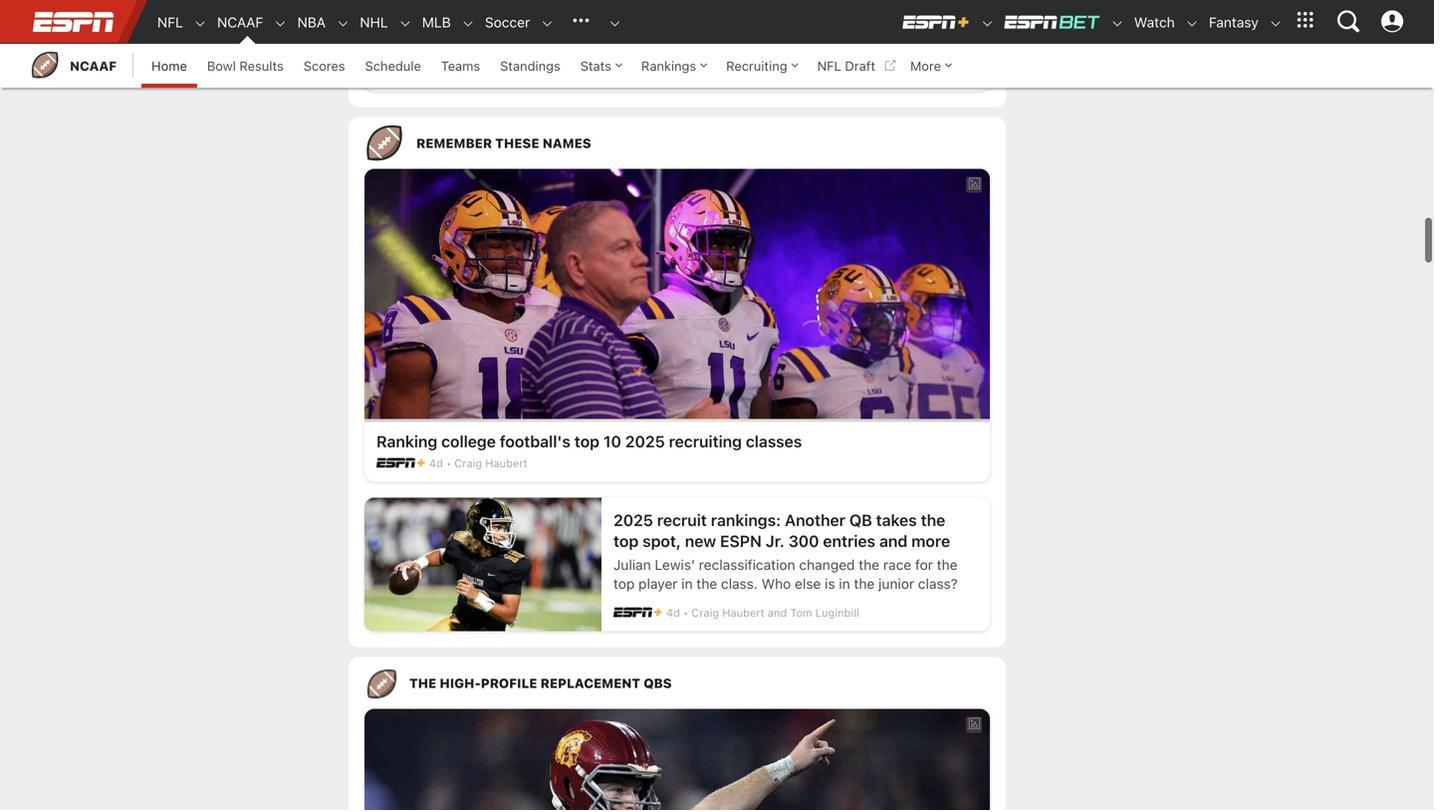 Task type: locate. For each thing, give the bounding box(es) containing it.
race
[[884, 556, 912, 573]]

is inside 2025 recruit rankings: another qb takes the top spot, new espn jr. 300 entries and more julian lewis' reclassification changed the race for the top player in the class. who else is in the junior class?
[[825, 575, 836, 592]]

is
[[663, 41, 675, 60], [825, 575, 836, 592]]

1 horizontal spatial in
[[839, 575, 851, 592]]

0 vertical spatial college
[[400, 41, 454, 60]]

nfl for nfl
[[157, 14, 183, 30]]

more up for in the right of the page
[[912, 532, 951, 550]]

1 vertical spatial and
[[768, 606, 787, 619]]

and
[[880, 532, 908, 550], [768, 606, 787, 619]]

player
[[639, 575, 678, 592]]

1 vertical spatial is
[[825, 575, 836, 592]]

0 vertical spatial is
[[663, 41, 675, 60]]

in down lewis' on the left bottom
[[682, 575, 693, 592]]

0 vertical spatial nfl
[[157, 14, 183, 30]]

high-
[[440, 676, 481, 690]]

college up craig haubert on the bottom left of the page
[[442, 432, 496, 451]]

2 in from the left
[[839, 575, 851, 592]]

craig haubert and tom luginbill
[[692, 606, 860, 619]]

0 horizontal spatial is
[[663, 41, 675, 60]]

nfl inside "link"
[[818, 58, 842, 73]]

ncaaf link left home link
[[30, 44, 117, 88]]

fantasy link
[[1200, 1, 1259, 44]]

nfl left draft
[[818, 58, 842, 73]]

300
[[789, 532, 819, 550]]

1 vertical spatial college
[[442, 432, 496, 451]]

1 vertical spatial haubert
[[723, 606, 765, 619]]

1 horizontal spatial craig
[[692, 606, 719, 619]]

the left "class."
[[697, 575, 718, 592]]

stats
[[581, 58, 612, 73]]

ncaaf image
[[30, 50, 60, 80]]

standings link
[[490, 44, 571, 88]]

nfl for nfl draft
[[818, 58, 842, 73]]

college for as
[[400, 41, 454, 60]]

top up julian at the bottom of page
[[614, 532, 639, 550]]

1 horizontal spatial haubert
[[723, 606, 765, 619]]

ncaaf right ncaaf image
[[70, 58, 117, 73]]

the right the takes
[[921, 511, 946, 530]]

0 horizontal spatial 4d
[[429, 457, 443, 470]]

nfl up the home
[[157, 14, 183, 30]]

2025 up 'spot,'
[[614, 511, 653, 530]]

0 vertical spatial haubert
[[485, 457, 528, 470]]

0 vertical spatial and
[[880, 532, 908, 550]]

1 vertical spatial 2025
[[614, 511, 653, 530]]

haubert down "class."
[[723, 606, 765, 619]]

1 horizontal spatial is
[[825, 575, 836, 592]]

is down changed
[[825, 575, 836, 592]]

recruiting link
[[717, 44, 808, 88]]

rankings link
[[632, 44, 717, 88]]

the
[[410, 676, 437, 690]]

3d
[[377, 66, 390, 79]]

remember these names
[[416, 136, 592, 150]]

1 vertical spatial craig
[[692, 606, 719, 619]]

ncaaf up bowl results
[[217, 14, 263, 30]]

nfl
[[157, 14, 183, 30], [818, 58, 842, 73]]

1 vertical spatial more
[[912, 532, 951, 550]]

in down changed
[[839, 575, 851, 592]]

1 horizontal spatial nfl
[[818, 58, 842, 73]]

1 vertical spatial nfl
[[818, 58, 842, 73]]

craig
[[455, 457, 482, 470], [692, 606, 719, 619]]

junior
[[879, 575, 915, 592]]

4d for craig haubert and tom luginbill
[[667, 606, 680, 619]]

1 vertical spatial 4d
[[667, 606, 680, 619]]

another
[[785, 511, 846, 530]]

more right faces
[[556, 41, 594, 60]]

come
[[907, 41, 949, 60]]

ranking
[[377, 432, 438, 451]]

college
[[400, 41, 454, 60], [442, 432, 496, 451]]

1 horizontal spatial 4d
[[667, 606, 680, 619]]

football's
[[500, 432, 571, 451]]

julian
[[614, 556, 651, 573]]

pete
[[402, 66, 425, 79]]

qb
[[850, 511, 873, 530]]

bowl results
[[207, 58, 284, 73]]

espn
[[720, 532, 762, 550]]

and inside 2025 recruit rankings: another qb takes the top spot, new espn jr. 300 entries and more julian lewis' reclassification changed the race for the top player in the class. who else is in the junior class?
[[880, 532, 908, 550]]

and left tom at the bottom of page
[[768, 606, 787, 619]]

these
[[495, 136, 540, 150]]

haubert down football's
[[485, 457, 528, 470]]

2025 right 10
[[626, 432, 665, 451]]

0 vertical spatial 4d
[[429, 457, 443, 470]]

spot,
[[643, 532, 681, 550]]

1 horizontal spatial more
[[912, 532, 951, 550]]

more
[[556, 41, 594, 60], [912, 532, 951, 550]]

in?
[[953, 41, 974, 60]]

home link
[[142, 44, 197, 88]]

teams
[[441, 58, 480, 73]]

0 horizontal spatial and
[[768, 606, 787, 619]]

watch link
[[1125, 1, 1175, 44]]

thamel
[[428, 66, 467, 79]]

ncaaf
[[217, 14, 263, 30], [70, 58, 117, 73]]

2025
[[626, 432, 665, 451], [614, 511, 653, 530]]

the left junior
[[854, 575, 875, 592]]

0 horizontal spatial in
[[682, 575, 693, 592]]

4d down ranking on the left
[[429, 457, 443, 470]]

2025 recruit rankings: another qb takes the top spot, new espn jr. 300 entries and more julian lewis' reclassification changed the race for the top player in the class. who else is in the junior class?
[[614, 511, 958, 592]]

haubert for craig haubert
[[485, 457, 528, 470]]

ncaaf link up bowl results
[[207, 1, 263, 44]]

nfl link
[[147, 1, 183, 44]]

to
[[888, 41, 903, 60]]

college up pete thamel at the left of page
[[400, 41, 454, 60]]

top left 10
[[575, 432, 600, 451]]

who
[[762, 575, 791, 592]]

in
[[682, 575, 693, 592], [839, 575, 851, 592]]

profile
[[481, 676, 538, 690]]

the high-profile replacement qbs
[[410, 676, 672, 690]]

0 horizontal spatial haubert
[[485, 457, 528, 470]]

1 vertical spatial ncaaf
[[70, 58, 117, 73]]

schedule
[[365, 58, 421, 73]]

0 horizontal spatial nfl
[[157, 14, 183, 30]]

reclassification
[[699, 556, 796, 573]]

scores
[[304, 58, 345, 73]]

0 vertical spatial craig
[[455, 457, 482, 470]]

sports
[[458, 41, 507, 60]]

going
[[841, 41, 884, 60]]

0 vertical spatial more
[[556, 41, 594, 60]]

soccer
[[485, 14, 530, 30]]

is left private
[[663, 41, 675, 60]]

more link
[[901, 44, 961, 88]]

1 horizontal spatial ncaaf
[[217, 14, 263, 30]]

0 vertical spatial ncaaf
[[217, 14, 263, 30]]

4d down player
[[667, 606, 680, 619]]

private
[[679, 41, 732, 60]]

the left "race"
[[859, 556, 880, 573]]

the
[[921, 511, 946, 530], [859, 556, 880, 573], [937, 556, 958, 573], [697, 575, 718, 592], [854, 575, 875, 592]]

and down the takes
[[880, 532, 908, 550]]

1 horizontal spatial and
[[880, 532, 908, 550]]

top
[[575, 432, 600, 451], [614, 532, 639, 550], [614, 575, 635, 592]]

0 horizontal spatial ncaaf
[[70, 58, 117, 73]]

more
[[911, 58, 942, 73]]

0 horizontal spatial craig
[[455, 457, 482, 470]]

watch
[[1135, 14, 1175, 30]]

schedule link
[[355, 44, 431, 88]]

mlb link
[[412, 1, 451, 44]]

nhl link
[[350, 1, 388, 44]]

top down julian at the bottom of page
[[614, 575, 635, 592]]

changed
[[799, 556, 855, 573]]



Task type: describe. For each thing, give the bounding box(es) containing it.
bowl results link
[[197, 44, 294, 88]]

2025 inside 2025 recruit rankings: another qb takes the top spot, new espn jr. 300 entries and more julian lewis' reclassification changed the race for the top player in the class. who else is in the junior class?
[[614, 511, 653, 530]]

for
[[916, 556, 933, 573]]

10
[[604, 432, 622, 451]]

draft
[[845, 58, 876, 73]]

the up class?
[[937, 556, 958, 573]]

money
[[787, 41, 838, 60]]

1 in from the left
[[682, 575, 693, 592]]

pete thamel
[[402, 66, 467, 79]]

equity
[[736, 41, 783, 60]]

jr.
[[766, 532, 785, 550]]

rankings
[[642, 58, 697, 73]]

bowl
[[207, 58, 236, 73]]

replacement
[[541, 676, 641, 690]]

as college sports faces more change, is private equity money going to come in?
[[377, 41, 974, 60]]

nba
[[297, 14, 326, 30]]

fantasy
[[1209, 14, 1259, 30]]

teams link
[[431, 44, 490, 88]]

tom
[[791, 606, 813, 619]]

ranking college football's top 10 2025 recruiting classes
[[377, 432, 802, 451]]

recruiting
[[669, 432, 742, 451]]

1 vertical spatial top
[[614, 532, 639, 550]]

haubert for craig haubert and tom luginbill
[[723, 606, 765, 619]]

else
[[795, 575, 821, 592]]

entries
[[823, 532, 876, 550]]

soccer link
[[475, 1, 530, 44]]

1 horizontal spatial ncaaf link
[[207, 1, 263, 44]]

recruiting
[[727, 58, 788, 73]]

nhl
[[360, 14, 388, 30]]

mlb
[[422, 14, 451, 30]]

qbs
[[644, 676, 672, 690]]

classes
[[746, 432, 802, 451]]

new
[[685, 532, 716, 550]]

faces
[[511, 41, 552, 60]]

change,
[[598, 41, 659, 60]]

0 vertical spatial top
[[575, 432, 600, 451]]

class.
[[721, 575, 758, 592]]

0 horizontal spatial more
[[556, 41, 594, 60]]

more inside 2025 recruit rankings: another qb takes the top spot, new espn jr. 300 entries and more julian lewis' reclassification changed the race for the top player in the class. who else is in the junior class?
[[912, 532, 951, 550]]

names
[[543, 136, 592, 150]]

results
[[240, 58, 284, 73]]

nfl draft
[[818, 58, 876, 73]]

craig for craig haubert
[[455, 457, 482, 470]]

recruit
[[657, 511, 707, 530]]

class?
[[919, 575, 958, 592]]

luginbill
[[816, 606, 860, 619]]

takes
[[876, 511, 917, 530]]

4d for craig haubert
[[429, 457, 443, 470]]

stats link
[[571, 44, 632, 88]]

nba link
[[287, 1, 326, 44]]

standings
[[500, 58, 561, 73]]

craig for craig haubert and tom luginbill
[[692, 606, 719, 619]]

nfl draft link
[[808, 44, 901, 88]]

craig haubert
[[455, 457, 528, 470]]

2 vertical spatial top
[[614, 575, 635, 592]]

0 horizontal spatial ncaaf link
[[30, 44, 117, 88]]

home
[[152, 58, 187, 73]]

0 vertical spatial 2025
[[626, 432, 665, 451]]

lewis'
[[655, 556, 695, 573]]

rankings:
[[711, 511, 781, 530]]

scores link
[[294, 44, 355, 88]]

college for ranking
[[442, 432, 496, 451]]

remember
[[416, 136, 492, 150]]

as
[[377, 41, 396, 60]]



Task type: vqa. For each thing, say whether or not it's contained in the screenshot.
the bottommost 55
no



